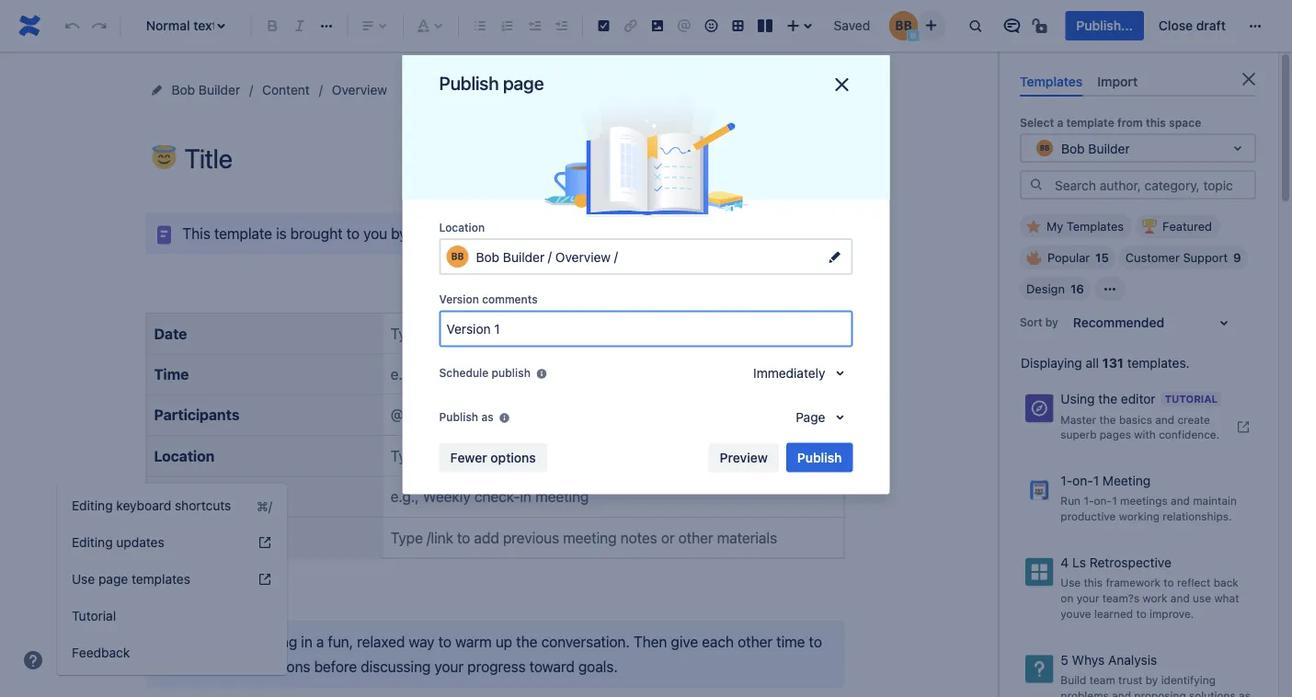 Task type: describe. For each thing, give the bounding box(es) containing it.
version
[[439, 293, 479, 306]]

editing updates link
[[57, 524, 287, 561]]

overview link
[[332, 79, 387, 101]]

displaying all 131 templates.
[[1021, 356, 1190, 371]]

numbered list ⌘⇧7 image
[[496, 15, 518, 37]]

conversation.
[[542, 633, 630, 650]]

0 vertical spatial 1
[[1094, 474, 1100, 489]]

progress
[[468, 658, 526, 676]]

page for publish
[[503, 72, 544, 93]]

time
[[154, 366, 189, 383]]

by for is
[[391, 225, 407, 242]]

meetings
[[1121, 495, 1168, 508]]

is
[[276, 225, 287, 242]]

0 horizontal spatial bob
[[172, 82, 195, 98]]

and inside 5 whys analysis build team trust by identifying problems and proposing solutions a
[[1113, 689, 1132, 697]]

space
[[1170, 116, 1202, 129]]

learned
[[1095, 607, 1134, 620]]

trust
[[1119, 674, 1143, 687]]

overview inside bob builder / overview /
[[556, 250, 611, 265]]

select a template from this space
[[1020, 116, 1202, 129]]

close
[[1159, 18, 1194, 33]]

make page full-width image
[[818, 79, 840, 101]]

build
[[1061, 674, 1087, 687]]

feedback
[[72, 645, 130, 661]]

search icon image
[[1030, 177, 1044, 192]]

layouts image
[[754, 15, 776, 37]]

saved
[[834, 18, 871, 33]]

productive
[[1061, 510, 1117, 523]]

then
[[634, 633, 667, 650]]

what
[[1215, 592, 1240, 605]]

add image, video, or file image
[[647, 15, 669, 37]]

4 ls retrospective use this framework to reflect back on your team?s work and use what youve learned to improve.
[[1061, 555, 1240, 620]]

options
[[491, 450, 536, 465]]

action item image
[[593, 15, 615, 37]]

youve
[[1061, 607, 1092, 620]]

move this page image
[[150, 83, 164, 98]]

time
[[777, 633, 806, 650]]

online
[[494, 225, 534, 242]]

this template is brought to you by meetical, an online meeting management tool.
[[183, 225, 714, 242]]

tab list containing templates
[[1013, 66, 1264, 97]]

templates.
[[1128, 356, 1190, 371]]

close templates and import image
[[1239, 68, 1261, 90]]

2 horizontal spatial builder
[[1089, 141, 1131, 156]]

toggle schedule publish dialog image
[[830, 362, 852, 384]]

comments
[[482, 293, 538, 306]]

give
[[671, 633, 699, 650]]

use page templates link
[[57, 561, 287, 598]]

templates
[[1020, 74, 1083, 89]]

updates
[[116, 535, 164, 550]]

0 horizontal spatial overview
[[332, 82, 387, 98]]

back
[[1214, 577, 1239, 589]]

your inside start the meeting in a fun, relaxed way to warm up the conversation. then give each other time to ask open questions before discussing your progress toward goals.
[[435, 658, 464, 676]]

basics
[[1120, 413, 1153, 426]]

using the editor tutorial
[[1061, 392, 1218, 407]]

management
[[595, 225, 682, 242]]

schedule
[[439, 367, 489, 380]]

working
[[1120, 510, 1160, 523]]

date
[[154, 325, 187, 342]]

confidence.
[[1160, 428, 1220, 441]]

tutorial inside button
[[72, 609, 116, 624]]

sort
[[1020, 316, 1043, 329]]

use inside 4 ls retrospective use this framework to reflect back on your team?s work and use what youve learned to improve.
[[1061, 577, 1081, 589]]

schedule your publish for a future date. notifications will be sent when the page is published image
[[535, 367, 549, 381]]

team
[[1090, 674, 1116, 687]]

0 vertical spatial template
[[1067, 116, 1115, 129]]

outdent ⇧tab image
[[523, 15, 545, 37]]

on
[[1061, 592, 1074, 605]]

proposing
[[1135, 689, 1187, 697]]

templates
[[132, 572, 190, 587]]

help image
[[22, 650, 44, 672]]

open
[[209, 658, 242, 676]]

editing for editing keyboard shortcuts
[[72, 498, 113, 513]]

1 horizontal spatial 1
[[1113, 495, 1118, 508]]

0 horizontal spatial use
[[72, 572, 95, 587]]

superb
[[1061, 428, 1097, 441]]

select
[[1020, 116, 1055, 129]]

toggle publish as blog select image
[[830, 406, 852, 428]]

meeting inside start the meeting in a fun, relaxed way to warm up the conversation. then give each other time to ask open questions before discussing your progress toward goals.
[[244, 633, 297, 650]]

a inside start the meeting in a fun, relaxed way to warm up the conversation. then give each other time to ask open questions before discussing your progress toward goals.
[[316, 633, 324, 650]]

team?s
[[1103, 592, 1140, 605]]

publish button
[[787, 443, 853, 472]]

open image
[[1227, 137, 1250, 159]]

table image
[[727, 15, 750, 37]]

keyboard
[[116, 498, 171, 513]]

confluence image
[[15, 11, 44, 40]]

link image
[[620, 15, 642, 37]]

participants
[[154, 406, 240, 424]]

this
[[183, 225, 211, 242]]

ask
[[183, 658, 205, 676]]

before
[[314, 658, 357, 676]]

create
[[1178, 413, 1211, 426]]

0 vertical spatial builder
[[199, 82, 240, 98]]

5 whys analysis build team trust by identifying problems and proposing solutions a
[[1061, 652, 1251, 697]]

and inside master the basics and create superb pages with confidence.
[[1156, 413, 1175, 426]]

publish page
[[439, 72, 544, 93]]

publish
[[492, 367, 531, 380]]

use page templates
[[72, 572, 190, 587]]

materials
[[154, 529, 220, 547]]

0 horizontal spatial 1-
[[1061, 474, 1073, 489]]

preview button
[[709, 443, 779, 472]]

run
[[1061, 495, 1081, 508]]

fun,
[[328, 633, 353, 650]]

the for using
[[1099, 392, 1118, 407]]

1-on-1 meeting run 1-on-1 meetings and maintain productive working relationships.
[[1061, 474, 1237, 523]]

shortcuts
[[175, 498, 231, 513]]

way
[[409, 633, 435, 650]]

you
[[364, 225, 387, 242]]

close publish modal image
[[831, 74, 853, 96]]

and inside 4 ls retrospective use this framework to reflect back on your team?s work and use what youve learned to improve.
[[1171, 592, 1190, 605]]

discussing
[[361, 658, 431, 676]]

publish for publish as
[[439, 411, 479, 424]]

improve.
[[1150, 607, 1195, 620]]

brought
[[291, 225, 343, 242]]

page for use
[[98, 572, 128, 587]]

to up work on the right of page
[[1164, 577, 1175, 589]]

publish for publish page
[[439, 72, 499, 93]]

help image for editing updates
[[258, 536, 272, 550]]

reflect
[[1178, 577, 1211, 589]]

work
[[1143, 592, 1168, 605]]

Version comments field
[[441, 312, 852, 345]]

publish... button
[[1066, 11, 1145, 40]]

help image for use page templates
[[258, 572, 272, 587]]

2 / from the left
[[615, 248, 618, 263]]

retrospective
[[1090, 555, 1172, 571]]



Task type: locate. For each thing, give the bounding box(es) containing it.
meeting up materials
[[154, 488, 212, 506]]

page down editing updates
[[98, 572, 128, 587]]

emoji image
[[701, 15, 723, 37]]

1 horizontal spatial page
[[503, 72, 544, 93]]

builder right move this page icon
[[199, 82, 240, 98]]

template inside main content area, start typing to enter text. text field
[[214, 225, 272, 242]]

start the meeting in a fun, relaxed way to warm up the conversation. then give each other time to ask open questions before discussing your progress toward goals.
[[183, 633, 826, 676]]

2 horizontal spatial bob
[[1062, 141, 1085, 156]]

to down work on the right of page
[[1137, 607, 1147, 620]]

italic ⌘i image
[[289, 15, 311, 37]]

meeting
[[1103, 474, 1151, 489], [154, 488, 212, 506]]

relationships.
[[1163, 510, 1233, 523]]

analysis
[[1109, 652, 1158, 668]]

use up on
[[1061, 577, 1081, 589]]

fewer
[[450, 450, 487, 465]]

the up open on the left bottom
[[219, 633, 240, 650]]

1 vertical spatial meeting
[[244, 633, 297, 650]]

1 horizontal spatial use
[[1061, 577, 1081, 589]]

1- up productive
[[1084, 495, 1095, 508]]

0 vertical spatial editing
[[72, 498, 113, 513]]

1 vertical spatial location
[[154, 447, 215, 465]]

content
[[262, 82, 310, 98]]

template left is
[[214, 225, 272, 242]]

displaying
[[1021, 356, 1083, 371]]

page
[[503, 72, 544, 93], [98, 572, 128, 587]]

by up proposing
[[1146, 674, 1159, 687]]

bold ⌘b image
[[262, 15, 284, 37]]

with
[[1135, 428, 1156, 441]]

a right in
[[316, 633, 324, 650]]

1 horizontal spatial your
[[1077, 592, 1100, 605]]

by for analysis
[[1146, 674, 1159, 687]]

0 horizontal spatial page
[[98, 572, 128, 587]]

publish down bullet list ⌘⇧8 image
[[439, 72, 499, 93]]

all
[[1086, 356, 1099, 371]]

1 vertical spatial template
[[214, 225, 272, 242]]

1 editing from the top
[[72, 498, 113, 513]]

help image
[[258, 536, 272, 550], [258, 572, 272, 587]]

on-
[[1073, 474, 1094, 489], [1095, 495, 1113, 508]]

meeting inside main content area, start typing to enter text. text field
[[154, 488, 212, 506]]

the right up
[[516, 633, 538, 650]]

help image inside use page templates link
[[258, 572, 272, 587]]

use
[[1193, 592, 1212, 605]]

whys
[[1073, 652, 1105, 668]]

bob builder / overview /
[[476, 248, 622, 265]]

1 vertical spatial this
[[1084, 577, 1103, 589]]

1 vertical spatial publish
[[439, 411, 479, 424]]

using
[[1061, 392, 1095, 407]]

bob builder right move this page icon
[[172, 82, 240, 98]]

and up relationships.
[[1171, 495, 1191, 508]]

0 vertical spatial your
[[1077, 592, 1100, 605]]

0 vertical spatial meeting
[[538, 225, 591, 242]]

Search author, category, topic field
[[1050, 172, 1255, 198]]

the for start
[[219, 633, 240, 650]]

maintain
[[1194, 495, 1237, 508]]

1 horizontal spatial by
[[1046, 316, 1059, 329]]

and up improve.
[[1171, 592, 1190, 605]]

0 horizontal spatial this
[[1084, 577, 1103, 589]]

2 horizontal spatial by
[[1146, 674, 1159, 687]]

0 vertical spatial publish
[[439, 72, 499, 93]]

and
[[1156, 413, 1175, 426], [1171, 495, 1191, 508], [1171, 592, 1190, 605], [1113, 689, 1132, 697]]

bullet list ⌘⇧8 image
[[469, 15, 491, 37]]

1 vertical spatial tutorial
[[72, 609, 116, 624]]

start
[[183, 633, 215, 650]]

problems
[[1061, 689, 1109, 697]]

this for retrospective
[[1084, 577, 1103, 589]]

1 vertical spatial by
[[1046, 316, 1059, 329]]

1 vertical spatial your
[[435, 658, 464, 676]]

an
[[475, 225, 491, 242]]

builder inside bob builder / overview /
[[503, 250, 545, 265]]

editing up editing updates
[[72, 498, 113, 513]]

this for template
[[1146, 116, 1167, 129]]

and inside 1-on-1 meeting run 1-on-1 meetings and maintain productive working relationships.
[[1171, 495, 1191, 508]]

redo ⌘⇧z image
[[88, 15, 110, 37]]

0 horizontal spatial /
[[548, 248, 552, 263]]

1 vertical spatial bob builder
[[1062, 141, 1131, 156]]

1 horizontal spatial meeting
[[1103, 474, 1151, 489]]

2 editing from the top
[[72, 535, 113, 550]]

bob builder image
[[889, 11, 919, 40]]

/
[[548, 248, 552, 263], [615, 248, 618, 263]]

1 horizontal spatial bob builder
[[1062, 141, 1131, 156]]

and up with
[[1156, 413, 1175, 426]]

pages
[[1100, 428, 1132, 441]]

0 horizontal spatial your
[[435, 658, 464, 676]]

publish...
[[1077, 18, 1134, 33]]

0 vertical spatial location
[[439, 221, 485, 234]]

by inside main content area, start typing to enter text. text field
[[391, 225, 407, 242]]

undo ⌘z image
[[61, 15, 83, 37]]

2 vertical spatial bob
[[476, 250, 500, 265]]

to right "time"
[[809, 633, 823, 650]]

template left from
[[1067, 116, 1115, 129]]

fewer options button
[[439, 443, 547, 472]]

5
[[1061, 652, 1069, 668]]

meeting type
[[154, 488, 247, 506]]

location down 'participants'
[[154, 447, 215, 465]]

tab list
[[1013, 66, 1264, 97]]

your up youve
[[1077, 592, 1100, 605]]

location
[[439, 221, 485, 234], [154, 447, 215, 465]]

1 horizontal spatial tutorial
[[1165, 394, 1218, 406]]

tutorial inside using the editor tutorial
[[1165, 394, 1218, 406]]

the up pages
[[1100, 413, 1117, 426]]

a right select
[[1058, 116, 1064, 129]]

editing inside editing updates link
[[72, 535, 113, 550]]

1 horizontal spatial /
[[615, 248, 618, 263]]

import
[[1098, 74, 1138, 89]]

meeting up "meetings"
[[1103, 474, 1151, 489]]

by right sort on the top right of the page
[[1046, 316, 1059, 329]]

page
[[796, 409, 826, 425]]

1 horizontal spatial builder
[[503, 250, 545, 265]]

0 vertical spatial help image
[[258, 536, 272, 550]]

1 vertical spatial 1
[[1113, 495, 1118, 508]]

this right from
[[1146, 116, 1167, 129]]

overview right content
[[332, 82, 387, 98]]

tutorial up feedback
[[72, 609, 116, 624]]

1 horizontal spatial bob
[[476, 250, 500, 265]]

1 vertical spatial on-
[[1095, 495, 1113, 508]]

to
[[347, 225, 360, 242], [1164, 577, 1175, 589], [1137, 607, 1147, 620], [439, 633, 452, 650], [809, 633, 823, 650]]

1 left "meetings"
[[1113, 495, 1118, 508]]

location left the online
[[439, 221, 485, 234]]

confluence image
[[15, 11, 44, 40]]

meeting
[[538, 225, 591, 242], [244, 633, 297, 650]]

bob right move this page icon
[[172, 82, 195, 98]]

feedback button
[[57, 635, 287, 672]]

0 horizontal spatial template
[[214, 225, 272, 242]]

editing
[[72, 498, 113, 513], [72, 535, 113, 550]]

close draft
[[1159, 18, 1227, 33]]

panel note image
[[153, 224, 175, 246]]

tutorial button
[[57, 598, 287, 635]]

meeting inside 1-on-1 meeting run 1-on-1 meetings and maintain productive working relationships.
[[1103, 474, 1151, 489]]

edit page location image
[[824, 246, 846, 268]]

solutions
[[1190, 689, 1236, 697]]

1 horizontal spatial template
[[1067, 116, 1115, 129]]

Give this page a title text field
[[184, 144, 845, 174]]

1 vertical spatial editing
[[72, 535, 113, 550]]

editor
[[1122, 392, 1156, 407]]

1 horizontal spatial a
[[1058, 116, 1064, 129]]

version comments
[[439, 293, 538, 306]]

a
[[1058, 116, 1064, 129], [316, 633, 324, 650]]

0 vertical spatial bob builder
[[172, 82, 240, 98]]

1 vertical spatial overview
[[556, 250, 611, 265]]

overview
[[332, 82, 387, 98], [556, 250, 611, 265]]

1 up productive
[[1094, 474, 1100, 489]]

0 vertical spatial bob
[[172, 82, 195, 98]]

1 vertical spatial builder
[[1089, 141, 1131, 156]]

0 horizontal spatial by
[[391, 225, 407, 242]]

1 horizontal spatial this
[[1146, 116, 1167, 129]]

2 vertical spatial builder
[[503, 250, 545, 265]]

1 help image from the top
[[258, 536, 272, 550]]

2 vertical spatial by
[[1146, 674, 1159, 687]]

0 vertical spatial by
[[391, 225, 407, 242]]

publish as
[[439, 411, 494, 424]]

meeting up questions
[[244, 633, 297, 650]]

0 horizontal spatial bob builder
[[172, 82, 240, 98]]

to left you at the left top of page
[[347, 225, 360, 242]]

1 / from the left
[[548, 248, 552, 263]]

1 vertical spatial bob
[[1062, 141, 1085, 156]]

goals.
[[579, 658, 618, 676]]

1 vertical spatial 1-
[[1084, 495, 1095, 508]]

this
[[1146, 116, 1167, 129], [1084, 577, 1103, 589]]

immediately button
[[743, 358, 853, 388]]

this inside 4 ls retrospective use this framework to reflect back on your team?s work and use what youve learned to improve.
[[1084, 577, 1103, 589]]

1 horizontal spatial location
[[439, 221, 485, 234]]

0 horizontal spatial tutorial
[[72, 609, 116, 624]]

other
[[738, 633, 773, 650]]

meetical,
[[411, 225, 471, 242]]

publish left as
[[439, 411, 479, 424]]

your down the warm
[[435, 658, 464, 676]]

131
[[1103, 356, 1124, 371]]

builder down select a template from this space
[[1089, 141, 1131, 156]]

0 vertical spatial page
[[503, 72, 544, 93]]

1- up run
[[1061, 474, 1073, 489]]

editing updates
[[72, 535, 164, 550]]

bob down select a template from this space
[[1062, 141, 1085, 156]]

bob down an
[[476, 250, 500, 265]]

⌘/
[[257, 498, 272, 514]]

on- up run
[[1073, 474, 1094, 489]]

0 vertical spatial a
[[1058, 116, 1064, 129]]

content link
[[262, 79, 310, 101]]

the right the using
[[1099, 392, 1118, 407]]

1 vertical spatial page
[[98, 572, 128, 587]]

this down ls
[[1084, 577, 1103, 589]]

bob builder down select a template from this space
[[1062, 141, 1131, 156]]

location inside main content area, start typing to enter text. text field
[[154, 447, 215, 465]]

2 help image from the top
[[258, 572, 272, 587]]

immediately
[[754, 365, 826, 380]]

1 horizontal spatial 1-
[[1084, 495, 1095, 508]]

1 horizontal spatial overview
[[556, 250, 611, 265]]

0 horizontal spatial on-
[[1073, 474, 1094, 489]]

sort by
[[1020, 316, 1059, 329]]

1-
[[1061, 474, 1073, 489], [1084, 495, 1095, 508]]

and down trust
[[1113, 689, 1132, 697]]

publish down 'page' dropdown button
[[798, 450, 842, 465]]

tutorial up create on the right
[[1165, 394, 1218, 406]]

1 horizontal spatial meeting
[[538, 225, 591, 242]]

0 vertical spatial tutorial
[[1165, 394, 1218, 406]]

0 horizontal spatial location
[[154, 447, 215, 465]]

editing for editing updates
[[72, 535, 113, 550]]

fewer options
[[450, 450, 536, 465]]

0 vertical spatial on-
[[1073, 474, 1094, 489]]

identifying
[[1162, 674, 1216, 687]]

use down editing updates
[[72, 572, 95, 587]]

to right "way"
[[439, 633, 452, 650]]

1 vertical spatial a
[[316, 633, 324, 650]]

type
[[215, 488, 247, 506]]

publishing as a blog will move your content to the blog section of the selected space image
[[497, 411, 512, 426]]

0 vertical spatial 1-
[[1061, 474, 1073, 489]]

mention image
[[674, 15, 696, 37]]

0 horizontal spatial meeting
[[154, 488, 212, 506]]

indent tab image
[[550, 15, 573, 37]]

help image inside editing updates link
[[258, 536, 272, 550]]

overview down management
[[556, 250, 611, 265]]

the for master
[[1100, 413, 1117, 426]]

publish inside "button"
[[798, 450, 842, 465]]

0 horizontal spatial a
[[316, 633, 324, 650]]

page button
[[785, 403, 853, 432]]

preview
[[720, 450, 768, 465]]

warm
[[456, 633, 492, 650]]

use
[[72, 572, 95, 587], [1061, 577, 1081, 589]]

your inside 4 ls retrospective use this framework to reflect back on your team?s work and use what youve learned to improve.
[[1077, 592, 1100, 605]]

0 vertical spatial this
[[1146, 116, 1167, 129]]

2 vertical spatial publish
[[798, 450, 842, 465]]

0 horizontal spatial 1
[[1094, 474, 1100, 489]]

0 horizontal spatial builder
[[199, 82, 240, 98]]

0 vertical spatial overview
[[332, 82, 387, 98]]

Main content area, start typing to enter text. text field
[[135, 213, 856, 697]]

meeting up bob builder / overview /
[[538, 225, 591, 242]]

the inside master the basics and create superb pages with confidence.
[[1100, 413, 1117, 426]]

on- up productive
[[1095, 495, 1113, 508]]

0 horizontal spatial meeting
[[244, 633, 297, 650]]

builder down the online
[[503, 250, 545, 265]]

page down outdent ⇧tab icon
[[503, 72, 544, 93]]

1 horizontal spatial on-
[[1095, 495, 1113, 508]]

by inside 5 whys analysis build team trust by identifying problems and proposing solutions a
[[1146, 674, 1159, 687]]

1 vertical spatial help image
[[258, 572, 272, 587]]

by right you at the left top of page
[[391, 225, 407, 242]]

editing left the updates
[[72, 535, 113, 550]]

master
[[1061, 413, 1097, 426]]

bob inside bob builder / overview /
[[476, 250, 500, 265]]



Task type: vqa. For each thing, say whether or not it's contained in the screenshot.
Mention image
yes



